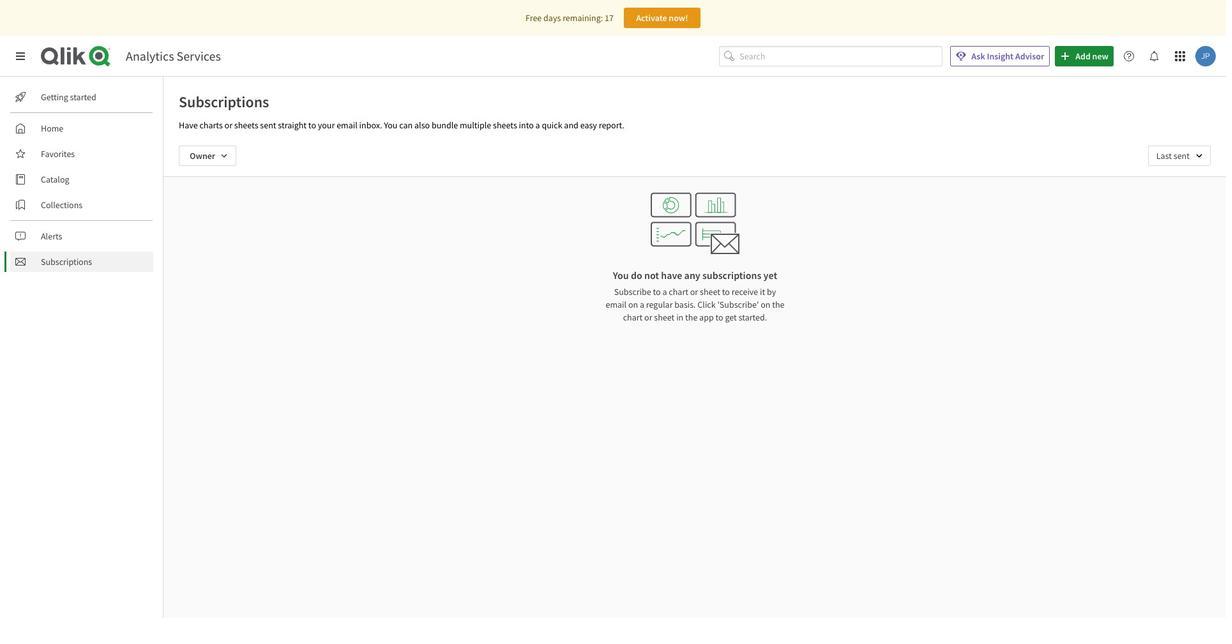 Task type: describe. For each thing, give the bounding box(es) containing it.
filters region
[[163, 135, 1226, 176]]

it
[[760, 286, 765, 298]]

2 sheets from the left
[[493, 119, 517, 131]]

you do not have any subscriptions yet subscribe to a chart or sheet to receive it by email on a regular basis. click 'subscribe' on the chart or sheet in the app to get started.
[[606, 269, 785, 323]]

inbox.
[[359, 119, 382, 131]]

1 vertical spatial chart
[[623, 312, 643, 323]]

report.
[[599, 119, 624, 131]]

email inside 'you do not have any subscriptions yet subscribe to a chart or sheet to receive it by email on a regular basis. click 'subscribe' on the chart or sheet in the app to get started.'
[[606, 299, 627, 310]]

add new button
[[1055, 46, 1114, 66]]

started
[[70, 91, 96, 103]]

0 vertical spatial sent
[[260, 119, 276, 131]]

0 vertical spatial subscriptions
[[179, 92, 269, 112]]

navigation pane element
[[0, 82, 163, 277]]

getting started
[[41, 91, 96, 103]]

now!
[[669, 12, 688, 24]]

alerts
[[41, 231, 62, 242]]

ask
[[972, 50, 985, 62]]

insight
[[987, 50, 1014, 62]]

subscribe
[[614, 286, 651, 298]]

started.
[[739, 312, 767, 323]]

2 vertical spatial or
[[644, 312, 652, 323]]

last sent
[[1156, 150, 1190, 162]]

catalog link
[[10, 169, 153, 190]]

not
[[644, 269, 659, 282]]

getting
[[41, 91, 68, 103]]

to up regular
[[653, 286, 661, 298]]

last
[[1156, 150, 1172, 162]]

any
[[684, 269, 700, 282]]

regular
[[646, 299, 673, 310]]

you inside 'you do not have any subscriptions yet subscribe to a chart or sheet to receive it by email on a regular basis. click 'subscribe' on the chart or sheet in the app to get started.'
[[613, 269, 629, 282]]

Last sent field
[[1148, 146, 1211, 166]]

app
[[699, 312, 714, 323]]

remaining:
[[563, 12, 603, 24]]

Search text field
[[740, 46, 943, 67]]

services
[[177, 48, 221, 64]]

analytics services element
[[126, 48, 221, 64]]

getting started link
[[10, 87, 153, 107]]

alerts link
[[10, 226, 153, 247]]

analytics services
[[126, 48, 221, 64]]

multiple
[[460, 119, 491, 131]]

by
[[767, 286, 776, 298]]

click
[[698, 299, 716, 310]]

1 sheets from the left
[[234, 119, 258, 131]]

add new
[[1076, 50, 1109, 62]]

activate now!
[[636, 12, 688, 24]]

get
[[725, 312, 737, 323]]

straight
[[278, 119, 307, 131]]

home
[[41, 123, 63, 134]]

add
[[1076, 50, 1091, 62]]

collections
[[41, 199, 83, 211]]

catalog
[[41, 174, 69, 185]]

charts
[[200, 119, 223, 131]]

subscriptions
[[702, 269, 761, 282]]

your
[[318, 119, 335, 131]]

0 vertical spatial sheet
[[700, 286, 720, 298]]

yet
[[764, 269, 777, 282]]

activate
[[636, 12, 667, 24]]

subscriptions inside subscriptions link
[[41, 256, 92, 268]]

0 horizontal spatial the
[[685, 312, 698, 323]]



Task type: locate. For each thing, give the bounding box(es) containing it.
collections link
[[10, 195, 153, 215]]

1 vertical spatial or
[[690, 286, 698, 298]]

email right 'your' in the top of the page
[[337, 119, 357, 131]]

1 horizontal spatial email
[[606, 299, 627, 310]]

or
[[225, 119, 232, 131], [690, 286, 698, 298], [644, 312, 652, 323]]

sheets right charts
[[234, 119, 258, 131]]

or right charts
[[225, 119, 232, 131]]

favorites link
[[10, 144, 153, 164]]

basis.
[[675, 299, 696, 310]]

free
[[526, 12, 542, 24]]

and
[[564, 119, 578, 131]]

email down the subscribe
[[606, 299, 627, 310]]

sheet up click
[[700, 286, 720, 298]]

searchbar element
[[719, 46, 943, 67]]

0 vertical spatial a
[[536, 119, 540, 131]]

can
[[399, 119, 413, 131]]

the down by
[[772, 299, 785, 310]]

into
[[519, 119, 534, 131]]

or down regular
[[644, 312, 652, 323]]

sent
[[260, 119, 276, 131], [1174, 150, 1190, 162]]

bundle
[[432, 119, 458, 131]]

0 horizontal spatial a
[[536, 119, 540, 131]]

0 vertical spatial chart
[[669, 286, 688, 298]]

1 horizontal spatial or
[[644, 312, 652, 323]]

sheet down regular
[[654, 312, 675, 323]]

2 horizontal spatial or
[[690, 286, 698, 298]]

subscriptions down alerts
[[41, 256, 92, 268]]

have
[[179, 119, 198, 131]]

0 horizontal spatial sent
[[260, 119, 276, 131]]

'subscribe'
[[717, 299, 759, 310]]

1 horizontal spatial sheets
[[493, 119, 517, 131]]

new
[[1092, 50, 1109, 62]]

2 vertical spatial a
[[640, 299, 644, 310]]

1 vertical spatial you
[[613, 269, 629, 282]]

0 vertical spatial or
[[225, 119, 232, 131]]

ask insight advisor button
[[950, 46, 1050, 66]]

home link
[[10, 118, 153, 139]]

a up regular
[[663, 286, 667, 298]]

1 horizontal spatial the
[[772, 299, 785, 310]]

2 horizontal spatial a
[[663, 286, 667, 298]]

sheets left into
[[493, 119, 517, 131]]

have
[[661, 269, 682, 282]]

sent right last
[[1174, 150, 1190, 162]]

ask insight advisor
[[972, 50, 1044, 62]]

activate now! link
[[624, 8, 701, 28]]

0 horizontal spatial email
[[337, 119, 357, 131]]

on down the subscribe
[[628, 299, 638, 310]]

to
[[308, 119, 316, 131], [653, 286, 661, 298], [722, 286, 730, 298], [716, 312, 723, 323]]

1 horizontal spatial chart
[[669, 286, 688, 298]]

email
[[337, 119, 357, 131], [606, 299, 627, 310]]

1 on from the left
[[628, 299, 638, 310]]

the
[[772, 299, 785, 310], [685, 312, 698, 323]]

free days remaining: 17
[[526, 12, 614, 24]]

chart
[[669, 286, 688, 298], [623, 312, 643, 323]]

sent left straight
[[260, 119, 276, 131]]

1 vertical spatial a
[[663, 286, 667, 298]]

chart up basis.
[[669, 286, 688, 298]]

to left get
[[716, 312, 723, 323]]

0 horizontal spatial or
[[225, 119, 232, 131]]

analytics
[[126, 48, 174, 64]]

on
[[628, 299, 638, 310], [761, 299, 770, 310]]

sheet
[[700, 286, 720, 298], [654, 312, 675, 323]]

1 horizontal spatial on
[[761, 299, 770, 310]]

you left do
[[613, 269, 629, 282]]

owner button
[[179, 146, 236, 166]]

17
[[605, 12, 614, 24]]

also
[[414, 119, 430, 131]]

you left can
[[384, 119, 398, 131]]

have charts or sheets sent straight to your email inbox. you can also bundle multiple sheets into a quick and easy report.
[[179, 119, 624, 131]]

close sidebar menu image
[[15, 51, 26, 61]]

1 horizontal spatial sent
[[1174, 150, 1190, 162]]

a
[[536, 119, 540, 131], [663, 286, 667, 298], [640, 299, 644, 310]]

a down the subscribe
[[640, 299, 644, 310]]

0 vertical spatial email
[[337, 119, 357, 131]]

sheets
[[234, 119, 258, 131], [493, 119, 517, 131]]

favorites
[[41, 148, 75, 160]]

or up basis.
[[690, 286, 698, 298]]

receive
[[732, 286, 758, 298]]

1 vertical spatial sheet
[[654, 312, 675, 323]]

days
[[544, 12, 561, 24]]

1 vertical spatial subscriptions
[[41, 256, 92, 268]]

0 vertical spatial you
[[384, 119, 398, 131]]

2 on from the left
[[761, 299, 770, 310]]

1 vertical spatial the
[[685, 312, 698, 323]]

on down it
[[761, 299, 770, 310]]

0 horizontal spatial sheets
[[234, 119, 258, 131]]

advisor
[[1015, 50, 1044, 62]]

do
[[631, 269, 642, 282]]

1 vertical spatial sent
[[1174, 150, 1190, 162]]

1 horizontal spatial a
[[640, 299, 644, 310]]

1 horizontal spatial you
[[613, 269, 629, 282]]

easy
[[580, 119, 597, 131]]

james peterson image
[[1195, 46, 1216, 66]]

quick
[[542, 119, 562, 131]]

1 vertical spatial email
[[606, 299, 627, 310]]

0 vertical spatial the
[[772, 299, 785, 310]]

sent inside field
[[1174, 150, 1190, 162]]

subscriptions up charts
[[179, 92, 269, 112]]

subscriptions
[[179, 92, 269, 112], [41, 256, 92, 268]]

owner
[[190, 150, 215, 162]]

in
[[676, 312, 683, 323]]

0 horizontal spatial chart
[[623, 312, 643, 323]]

a right into
[[536, 119, 540, 131]]

0 horizontal spatial you
[[384, 119, 398, 131]]

0 horizontal spatial sheet
[[654, 312, 675, 323]]

to left 'your' in the top of the page
[[308, 119, 316, 131]]

chart down the subscribe
[[623, 312, 643, 323]]

1 horizontal spatial sheet
[[700, 286, 720, 298]]

you
[[384, 119, 398, 131], [613, 269, 629, 282]]

subscriptions link
[[10, 252, 153, 272]]

to down subscriptions
[[722, 286, 730, 298]]

0 horizontal spatial on
[[628, 299, 638, 310]]

1 horizontal spatial subscriptions
[[179, 92, 269, 112]]

0 horizontal spatial subscriptions
[[41, 256, 92, 268]]

the right in
[[685, 312, 698, 323]]



Task type: vqa. For each thing, say whether or not it's contained in the screenshot.
bottommost the
yes



